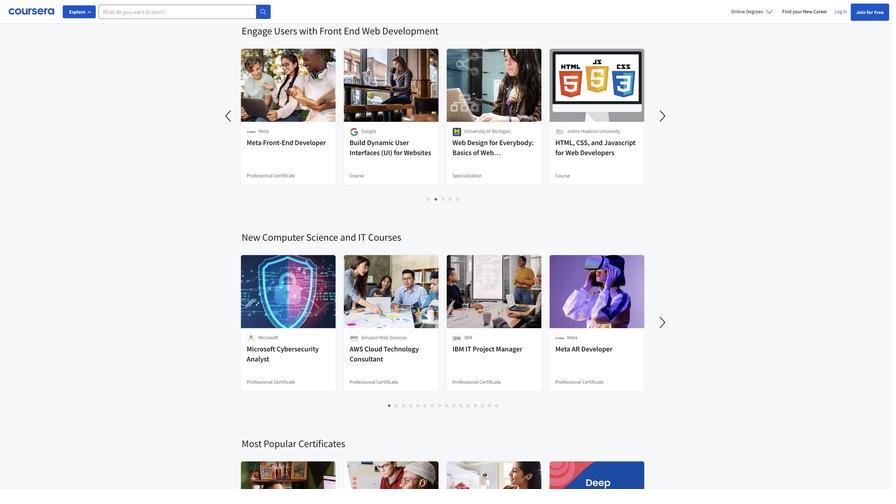 Task type: vqa. For each thing, say whether or not it's contained in the screenshot.


Task type: describe. For each thing, give the bounding box(es) containing it.
web inside new computer science and it courses carousel element
[[380, 335, 389, 341]]

amazon web services
[[362, 335, 407, 341]]

coursera image
[[9, 6, 54, 17]]

1 for list in engage users with front end web development carousel element
[[428, 196, 431, 203]]

your
[[793, 8, 803, 15]]

cybersecurity
[[277, 345, 319, 354]]

3 for list in engage users with front end web development carousel element's 2 button
[[442, 196, 445, 203]]

development inside "web design for everybody: basics of web development & coding"
[[453, 158, 494, 167]]

meta image
[[556, 334, 565, 343]]

list inside engage users with front end web development carousel element
[[242, 195, 646, 203]]

6
[[424, 403, 427, 409]]

10
[[453, 403, 459, 409]]

users
[[274, 24, 297, 37]]

engage
[[242, 24, 272, 37]]

professional certificate for technology
[[350, 379, 398, 386]]

aws cloud technology consultant
[[350, 345, 419, 364]]

meta ar developer
[[556, 345, 613, 354]]

3 button for list in engage users with front end web development carousel element's 2 button
[[440, 195, 447, 203]]

log
[[835, 8, 843, 15]]

consultant
[[350, 355, 383, 364]]

design
[[468, 138, 488, 147]]

microsoft for microsoft cybersecurity analyst
[[247, 345, 275, 354]]

find your new career
[[783, 8, 828, 15]]

explore button
[[63, 5, 96, 18]]

1 vertical spatial it
[[466, 345, 472, 354]]

developer inside new computer science and it courses carousel element
[[582, 345, 613, 354]]

project
[[473, 345, 495, 354]]

aws
[[350, 345, 363, 354]]

technology
[[384, 345, 419, 354]]

amazon
[[362, 335, 379, 341]]

degrees
[[747, 8, 764, 15]]

ibm for ibm it project manager
[[453, 345, 464, 354]]

and inside html, css, and javascript for web developers
[[592, 138, 603, 147]]

15 button
[[487, 402, 495, 410]]

0 vertical spatial it
[[358, 231, 366, 244]]

web inside html, css, and javascript for web developers
[[566, 148, 579, 157]]

johns
[[568, 128, 580, 135]]

2 inside engage users with front end web development carousel element
[[435, 196, 438, 203]]

15
[[489, 403, 495, 409]]

2 button for list in engage users with front end web development carousel element
[[433, 195, 440, 203]]

and inside new computer science and it courses carousel element
[[340, 231, 356, 244]]

online degrees button
[[726, 4, 779, 19]]

explore
[[69, 9, 86, 15]]

javascript
[[605, 138, 636, 147]]

7 button
[[429, 402, 437, 410]]

4 for list in engage users with front end web development carousel element's 2 button 4 button
[[449, 196, 452, 203]]

most popular certificates carousel element
[[238, 416, 893, 490]]

&
[[495, 158, 500, 167]]

microsoft for microsoft
[[259, 335, 278, 341]]

3 for 2 button related to list within the new computer science and it courses carousel element
[[403, 403, 406, 409]]

(ui)
[[381, 148, 393, 157]]

16
[[496, 403, 502, 409]]

meta up ar
[[568, 335, 578, 341]]

14 button
[[480, 402, 487, 410]]

manager
[[496, 345, 523, 354]]

analyst
[[247, 355, 269, 364]]

professional for meta front-end developer
[[247, 173, 273, 179]]

websites
[[404, 148, 431, 157]]

11
[[460, 403, 466, 409]]

professional for meta ar developer
[[556, 379, 582, 386]]

certificate for project
[[480, 379, 501, 386]]

build
[[350, 138, 366, 147]]

14
[[482, 403, 487, 409]]

online degrees
[[732, 8, 764, 15]]

9 button
[[444, 402, 451, 410]]

michigan
[[492, 128, 511, 135]]

for inside build dynamic user interfaces (ui) for websites
[[394, 148, 403, 157]]

new computer science and it courses carousel element
[[238, 210, 893, 416]]

engage users with front end web development
[[242, 24, 439, 37]]

meta down meta icon
[[556, 345, 571, 354]]

amazon web services image
[[350, 334, 359, 343]]

4 for 4 button associated with 2 button related to list within the new computer science and it courses carousel element
[[410, 403, 413, 409]]

courses
[[368, 231, 402, 244]]

for right "join"
[[867, 9, 874, 15]]

12 button
[[465, 402, 473, 410]]

new inside "link"
[[804, 8, 813, 15]]

0 vertical spatial of
[[487, 128, 491, 135]]

user
[[395, 138, 409, 147]]

front
[[320, 24, 342, 37]]

8
[[439, 403, 442, 409]]

2 university from the left
[[600, 128, 621, 135]]

2 inside new computer science and it courses carousel element
[[396, 403, 399, 409]]

developers
[[581, 148, 615, 157]]

google
[[362, 128, 377, 135]]

cloud
[[365, 345, 383, 354]]

free
[[875, 9, 885, 15]]

computer
[[262, 231, 304, 244]]

4 button for list in engage users with front end web development carousel element's 2 button
[[447, 195, 454, 203]]

8 button
[[437, 402, 444, 410]]

certificate for developer
[[583, 379, 604, 386]]

find your new career link
[[779, 7, 832, 16]]

popular
[[264, 438, 297, 451]]

certificates
[[299, 438, 346, 451]]

google image
[[350, 128, 359, 137]]

dynamic
[[367, 138, 394, 147]]

previous slide image
[[220, 108, 238, 125]]

professional certificate for project
[[453, 379, 501, 386]]

16 button
[[494, 402, 502, 410]]

0 vertical spatial development
[[383, 24, 439, 37]]

google it support professional certificate by google, image
[[344, 462, 439, 490]]

certificate for technology
[[377, 379, 398, 386]]

meta image
[[247, 128, 256, 137]]

university of michigan
[[465, 128, 511, 135]]

specialization
[[453, 173, 482, 179]]

10 11 12 13 14 15 16
[[453, 403, 502, 409]]

6 button
[[422, 402, 429, 410]]



Task type: locate. For each thing, give the bounding box(es) containing it.
7
[[432, 403, 434, 409]]

css,
[[577, 138, 590, 147]]

0 vertical spatial microsoft
[[259, 335, 278, 341]]

1 horizontal spatial 2 button
[[433, 195, 440, 203]]

google data analytics professional certificate by google, image
[[241, 462, 336, 490]]

1 vertical spatial 1
[[388, 403, 391, 409]]

university up javascript on the top of the page
[[600, 128, 621, 135]]

ibm for ibm
[[465, 335, 473, 341]]

1 horizontal spatial new
[[804, 8, 813, 15]]

1 horizontal spatial course
[[556, 173, 570, 179]]

1 horizontal spatial 4 button
[[447, 195, 454, 203]]

developer
[[295, 138, 326, 147], [582, 345, 613, 354]]

ibm right ibm image in the right bottom of the page
[[465, 335, 473, 341]]

5 button left 6
[[415, 402, 422, 410]]

0 horizontal spatial it
[[358, 231, 366, 244]]

0 horizontal spatial 3 button
[[401, 402, 408, 410]]

0 vertical spatial and
[[592, 138, 603, 147]]

professional down front-
[[247, 173, 273, 179]]

find
[[783, 8, 792, 15]]

1 vertical spatial list
[[242, 402, 646, 410]]

3 inside new computer science and it courses carousel element
[[403, 403, 406, 409]]

1 horizontal spatial and
[[592, 138, 603, 147]]

university
[[465, 128, 486, 135], [600, 128, 621, 135]]

html, css, and javascript for web developers
[[556, 138, 636, 157]]

0 horizontal spatial 4 button
[[408, 402, 415, 410]]

next slide image
[[655, 314, 672, 332]]

career
[[814, 8, 828, 15]]

professional certificate inside engage users with front end web development carousel element
[[247, 173, 295, 179]]

1 vertical spatial development
[[453, 158, 494, 167]]

0 vertical spatial 2
[[435, 196, 438, 203]]

most
[[242, 438, 262, 451]]

1 vertical spatial 4 button
[[408, 402, 415, 410]]

course for build dynamic user interfaces (ui) for websites
[[350, 173, 365, 179]]

None search field
[[99, 4, 271, 19]]

meta down meta image
[[247, 138, 262, 147]]

online
[[732, 8, 746, 15]]

1 list from the top
[[242, 195, 646, 203]]

1 vertical spatial 1 button
[[386, 402, 393, 410]]

algorithms to take your programming to the next level carousel element
[[242, 0, 651, 3]]

3 inside engage users with front end web development carousel element
[[442, 196, 445, 203]]

new right your
[[804, 8, 813, 15]]

microsoft
[[259, 335, 278, 341], [247, 345, 275, 354]]

1 horizontal spatial 3 button
[[440, 195, 447, 203]]

1 horizontal spatial end
[[344, 24, 360, 37]]

9
[[446, 403, 449, 409]]

professional certificate down front-
[[247, 173, 295, 179]]

everybody:
[[500, 138, 534, 147]]

end
[[344, 24, 360, 37], [282, 138, 294, 147]]

0 horizontal spatial 5 button
[[415, 402, 422, 410]]

0 horizontal spatial new
[[242, 231, 261, 244]]

coding
[[501, 158, 523, 167]]

ar
[[572, 345, 580, 354]]

microsoft image
[[247, 334, 256, 343]]

build dynamic user interfaces (ui) for websites
[[350, 138, 431, 157]]

certificate down meta ar developer
[[583, 379, 604, 386]]

for
[[867, 9, 874, 15], [490, 138, 498, 147], [394, 148, 403, 157], [556, 148, 565, 157]]

ibm it project manager
[[453, 345, 523, 354]]

0 vertical spatial 4
[[449, 196, 452, 203]]

certificate for end
[[274, 173, 295, 179]]

1 horizontal spatial it
[[466, 345, 472, 354]]

1 button inside engage users with front end web development carousel element
[[426, 195, 433, 203]]

professional down analyst
[[247, 379, 273, 386]]

certificate
[[274, 173, 295, 179], [274, 379, 295, 386], [377, 379, 398, 386], [480, 379, 501, 386], [583, 379, 604, 386]]

3 button
[[440, 195, 447, 203], [401, 402, 408, 410]]

1 vertical spatial of
[[473, 148, 480, 157]]

0 vertical spatial 3
[[442, 196, 445, 203]]

0 vertical spatial new
[[804, 8, 813, 15]]

certificate down meta front-end developer
[[274, 173, 295, 179]]

professional certificate for developer
[[556, 379, 604, 386]]

0 vertical spatial developer
[[295, 138, 326, 147]]

1 vertical spatial 5
[[417, 403, 420, 409]]

meta front-end developer
[[247, 138, 326, 147]]

with
[[299, 24, 318, 37]]

deep learning specialization by deeplearning.ai, image
[[550, 462, 645, 490]]

course down 'html,'
[[556, 173, 570, 179]]

1 vertical spatial end
[[282, 138, 294, 147]]

front-
[[263, 138, 282, 147]]

professional for microsoft cybersecurity analyst
[[247, 379, 273, 386]]

1 university from the left
[[465, 128, 486, 135]]

list
[[242, 195, 646, 203], [242, 402, 646, 410]]

in
[[844, 8, 848, 15]]

join for free link
[[851, 4, 890, 21]]

4 button for 2 button related to list within the new computer science and it courses carousel element
[[408, 402, 415, 410]]

most popular certificates
[[242, 438, 346, 451]]

university of michigan image
[[453, 128, 462, 137]]

0 vertical spatial end
[[344, 24, 360, 37]]

0 horizontal spatial developer
[[295, 138, 326, 147]]

meta
[[259, 128, 269, 135], [247, 138, 262, 147], [568, 335, 578, 341], [556, 345, 571, 354]]

list inside new computer science and it courses carousel element
[[242, 402, 646, 410]]

google ux design professional certificate by google, image
[[447, 462, 542, 490]]

professional up "11"
[[453, 379, 479, 386]]

certificate inside engage users with front end web development carousel element
[[274, 173, 295, 179]]

0 vertical spatial ibm
[[465, 335, 473, 341]]

join for free
[[857, 9, 885, 15]]

it left project
[[466, 345, 472, 354]]

next slide image
[[655, 108, 672, 125]]

1 vertical spatial developer
[[582, 345, 613, 354]]

ibm image
[[453, 334, 462, 343]]

1 horizontal spatial 1
[[428, 196, 431, 203]]

5 button for 4 button associated with 2 button related to list within the new computer science and it courses carousel element
[[415, 402, 422, 410]]

5 for 4 button associated with 2 button related to list within the new computer science and it courses carousel element
[[417, 403, 420, 409]]

html,
[[556, 138, 575, 147]]

web
[[362, 24, 381, 37], [453, 138, 466, 147], [481, 148, 494, 157], [566, 148, 579, 157], [380, 335, 389, 341]]

for down user
[[394, 148, 403, 157]]

1 vertical spatial 2
[[396, 403, 399, 409]]

0 horizontal spatial course
[[350, 173, 365, 179]]

11 button
[[458, 402, 466, 410]]

development
[[383, 24, 439, 37], [453, 158, 494, 167]]

12
[[467, 403, 473, 409]]

0 horizontal spatial 5
[[417, 403, 420, 409]]

of
[[487, 128, 491, 135], [473, 148, 480, 157]]

ibm
[[465, 335, 473, 341], [453, 345, 464, 354]]

0 horizontal spatial 1
[[388, 403, 391, 409]]

4 button left 6 button
[[408, 402, 415, 410]]

of inside "web design for everybody: basics of web development & coding"
[[473, 148, 480, 157]]

0 vertical spatial 2 button
[[433, 195, 440, 203]]

0 horizontal spatial end
[[282, 138, 294, 147]]

for inside "web design for everybody: basics of web development & coding"
[[490, 138, 498, 147]]

3 button for 2 button related to list within the new computer science and it courses carousel element
[[401, 402, 408, 410]]

1 vertical spatial ibm
[[453, 345, 464, 354]]

0 horizontal spatial development
[[383, 24, 439, 37]]

certificate down aws cloud technology consultant
[[377, 379, 398, 386]]

0 vertical spatial 5
[[457, 196, 460, 203]]

2 course from the left
[[556, 173, 570, 179]]

professional certificate up 13
[[453, 379, 501, 386]]

1
[[428, 196, 431, 203], [388, 403, 391, 409]]

engage users with front end web development carousel element
[[220, 3, 672, 210]]

0 vertical spatial 3 button
[[440, 195, 447, 203]]

johns hopkins university image
[[556, 128, 565, 137]]

log in link
[[832, 7, 851, 16]]

basics
[[453, 148, 472, 157]]

1 vertical spatial 4
[[410, 403, 413, 409]]

professional certificate for analyst
[[247, 379, 295, 386]]

hopkins
[[581, 128, 599, 135]]

1 inside new computer science and it courses carousel element
[[388, 403, 391, 409]]

interfaces
[[350, 148, 380, 157]]

1 horizontal spatial 4
[[449, 196, 452, 203]]

0 vertical spatial 5 button
[[454, 195, 462, 203]]

0 horizontal spatial 2
[[396, 403, 399, 409]]

course down interfaces
[[350, 173, 365, 179]]

of left michigan
[[487, 128, 491, 135]]

0 horizontal spatial 3
[[403, 403, 406, 409]]

0 horizontal spatial university
[[465, 128, 486, 135]]

it left the courses
[[358, 231, 366, 244]]

1 horizontal spatial development
[[453, 158, 494, 167]]

university up design
[[465, 128, 486, 135]]

microsoft up analyst
[[247, 345, 275, 354]]

5 button down specialization
[[454, 195, 462, 203]]

5
[[457, 196, 460, 203], [417, 403, 420, 409]]

join
[[857, 9, 866, 15]]

1 vertical spatial 3 button
[[401, 402, 408, 410]]

4 inside engage users with front end web development carousel element
[[449, 196, 452, 203]]

0 vertical spatial list
[[242, 195, 646, 203]]

and right science
[[340, 231, 356, 244]]

1 vertical spatial and
[[340, 231, 356, 244]]

0 horizontal spatial of
[[473, 148, 480, 157]]

1 horizontal spatial 5
[[457, 196, 460, 203]]

1 horizontal spatial of
[[487, 128, 491, 135]]

it
[[358, 231, 366, 244], [466, 345, 472, 354]]

new
[[804, 8, 813, 15], [242, 231, 261, 244]]

of down design
[[473, 148, 480, 157]]

1 horizontal spatial university
[[600, 128, 621, 135]]

1 horizontal spatial 1 button
[[426, 195, 433, 203]]

developer inside engage users with front end web development carousel element
[[295, 138, 326, 147]]

1 vertical spatial new
[[242, 231, 261, 244]]

new computer science and it courses
[[242, 231, 402, 244]]

1 horizontal spatial 2
[[435, 196, 438, 203]]

2
[[435, 196, 438, 203], [396, 403, 399, 409]]

for down university of michigan on the top
[[490, 138, 498, 147]]

professional for aws cloud technology consultant
[[350, 379, 376, 386]]

professional certificate down analyst
[[247, 379, 295, 386]]

course for html, css, and javascript for web developers
[[556, 173, 570, 179]]

new left computer
[[242, 231, 261, 244]]

professional for ibm it project manager
[[453, 379, 479, 386]]

5 inside new computer science and it courses carousel element
[[417, 403, 420, 409]]

1 vertical spatial 5 button
[[415, 402, 422, 410]]

5 inside engage users with front end web development carousel element
[[457, 196, 460, 203]]

1 horizontal spatial ibm
[[465, 335, 473, 341]]

0 vertical spatial 1 button
[[426, 195, 433, 203]]

for inside html, css, and javascript for web developers
[[556, 148, 565, 157]]

5 button for list in engage users with front end web development carousel element's 2 button 4 button
[[454, 195, 462, 203]]

0 horizontal spatial 2 button
[[393, 402, 401, 410]]

professional inside engage users with front end web development carousel element
[[247, 173, 273, 179]]

1 button
[[426, 195, 433, 203], [386, 402, 393, 410]]

science
[[306, 231, 338, 244]]

ibm down ibm image in the right bottom of the page
[[453, 345, 464, 354]]

13
[[475, 403, 480, 409]]

professional certificate down ar
[[556, 379, 604, 386]]

1 button for 2 button related to list within the new computer science and it courses carousel element
[[386, 402, 393, 410]]

1 for list within the new computer science and it courses carousel element
[[388, 403, 391, 409]]

professional down ar
[[556, 379, 582, 386]]

0 vertical spatial 1
[[428, 196, 431, 203]]

13 button
[[472, 402, 480, 410]]

certificate up 15 "button"
[[480, 379, 501, 386]]

0 horizontal spatial and
[[340, 231, 356, 244]]

microsoft inside microsoft cybersecurity analyst
[[247, 345, 275, 354]]

microsoft right the microsoft image
[[259, 335, 278, 341]]

4 inside new computer science and it courses carousel element
[[410, 403, 413, 409]]

meta right meta image
[[259, 128, 269, 135]]

certificate for analyst
[[274, 379, 295, 386]]

0 horizontal spatial ibm
[[453, 345, 464, 354]]

web design for everybody: basics of web development & coding
[[453, 138, 534, 167]]

0 horizontal spatial 1 button
[[386, 402, 393, 410]]

professional certificate for end
[[247, 173, 295, 179]]

services
[[390, 335, 407, 341]]

professional
[[247, 173, 273, 179], [247, 379, 273, 386], [350, 379, 376, 386], [453, 379, 479, 386], [556, 379, 582, 386]]

professional certificate down consultant
[[350, 379, 398, 386]]

5 for list in engage users with front end web development carousel element's 2 button 4 button
[[457, 196, 460, 203]]

5 down specialization
[[457, 196, 460, 203]]

1 vertical spatial 2 button
[[393, 402, 401, 410]]

10 button
[[451, 402, 459, 410]]

2 list from the top
[[242, 402, 646, 410]]

0 horizontal spatial 4
[[410, 403, 413, 409]]

johns hopkins university
[[568, 128, 621, 135]]

1 horizontal spatial developer
[[582, 345, 613, 354]]

1 vertical spatial 3
[[403, 403, 406, 409]]

What do you want to learn? text field
[[99, 4, 257, 19]]

2 button for list within the new computer science and it courses carousel element
[[393, 402, 401, 410]]

microsoft cybersecurity analyst
[[247, 345, 319, 364]]

0 vertical spatial 4 button
[[447, 195, 454, 203]]

log in
[[835, 8, 848, 15]]

professional down consultant
[[350, 379, 376, 386]]

1 vertical spatial microsoft
[[247, 345, 275, 354]]

5 left 6 button
[[417, 403, 420, 409]]

for down 'html,'
[[556, 148, 565, 157]]

1 horizontal spatial 3
[[442, 196, 445, 203]]

4 button down specialization
[[447, 195, 454, 203]]

1 horizontal spatial 5 button
[[454, 195, 462, 203]]

1 course from the left
[[350, 173, 365, 179]]

4
[[449, 196, 452, 203], [410, 403, 413, 409]]

1 inside engage users with front end web development carousel element
[[428, 196, 431, 203]]

1 button for list in engage users with front end web development carousel element's 2 button
[[426, 195, 433, 203]]

and up developers
[[592, 138, 603, 147]]

certificate down microsoft cybersecurity analyst
[[274, 379, 295, 386]]

professional certificate
[[247, 173, 295, 179], [247, 379, 295, 386], [350, 379, 398, 386], [453, 379, 501, 386], [556, 379, 604, 386]]



